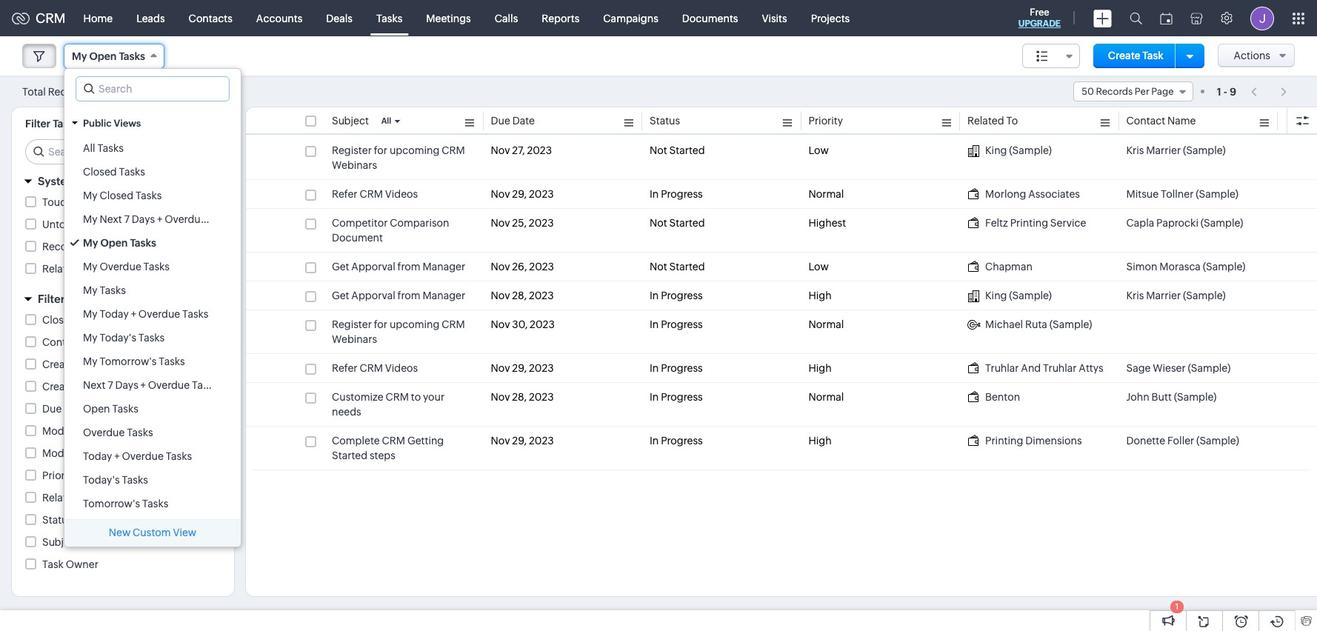 Task type: locate. For each thing, give the bounding box(es) containing it.
3 nov from the top
[[491, 217, 510, 229]]

1 vertical spatial 29,
[[512, 362, 527, 374]]

overdue
[[165, 213, 206, 225], [100, 261, 141, 273], [138, 308, 180, 320], [148, 379, 190, 391], [83, 427, 125, 439], [122, 451, 164, 462]]

7 nov from the top
[[491, 362, 510, 374]]

1 upcoming from the top
[[390, 145, 440, 156]]

contact name down closed time
[[42, 336, 112, 348]]

1 from from the top
[[398, 261, 421, 273]]

my open tasks inside "public views" region
[[83, 237, 156, 249]]

register for upcoming crm webinars link up comparison at left
[[332, 143, 476, 173]]

register for nov 30, 2023
[[332, 319, 372, 331]]

task left owner
[[42, 559, 64, 571]]

2 from from the top
[[398, 290, 421, 302]]

closed time
[[42, 314, 102, 326]]

1 vertical spatial register for upcoming crm webinars
[[332, 319, 465, 345]]

0 vertical spatial closed
[[83, 166, 117, 178]]

2 refer crm videos from the top
[[332, 362, 418, 374]]

1 not started from the top
[[650, 145, 705, 156]]

date up the nov 27, 2023
[[513, 115, 535, 127]]

started for nov 25, 2023
[[670, 217, 705, 229]]

4 progress from the top
[[661, 362, 703, 374]]

my open tasks inside my open tasks field
[[72, 50, 145, 62]]

2 vertical spatial normal
[[809, 391, 844, 403]]

1 vertical spatial printing
[[986, 435, 1024, 447]]

1 register from the top
[[332, 145, 372, 156]]

upcoming up to
[[390, 319, 440, 331]]

3 not started from the top
[[650, 261, 705, 273]]

4 nov from the top
[[491, 261, 510, 273]]

king (sample) up morlong associates link in the right of the page
[[986, 145, 1052, 156]]

not started for nov 27, 2023
[[650, 145, 705, 156]]

1 in from the top
[[650, 188, 659, 200]]

9
[[1230, 86, 1237, 97], [90, 86, 96, 97]]

1 vertical spatial king
[[986, 290, 1008, 302]]

register up customize
[[332, 319, 372, 331]]

king down the chapman link
[[986, 290, 1008, 302]]

0 horizontal spatial status
[[42, 514, 73, 526]]

1 vertical spatial name
[[83, 336, 112, 348]]

king (sample) for low
[[986, 145, 1052, 156]]

create menu image
[[1094, 9, 1112, 27]]

low up highest
[[809, 145, 829, 156]]

29, for truhlar and truhlar attys
[[512, 362, 527, 374]]

sage
[[1127, 362, 1151, 374]]

time for closed time
[[78, 314, 102, 326]]

public views region
[[64, 136, 241, 516]]

2 not from the top
[[650, 217, 668, 229]]

webinars up customize
[[332, 334, 377, 345]]

videos
[[385, 188, 418, 200], [385, 362, 418, 374]]

6 in from the top
[[650, 435, 659, 447]]

king (sample) link up the morlong
[[968, 143, 1052, 158]]

kris marrier (sample) link up 'tollner'
[[1127, 143, 1226, 158]]

1 vertical spatial get
[[332, 290, 349, 302]]

mitsue
[[1127, 188, 1159, 200]]

videos for normal
[[385, 188, 418, 200]]

get for nov 28, 2023
[[332, 290, 349, 302]]

closed tasks
[[83, 166, 145, 178]]

due date up modified by
[[42, 403, 86, 415]]

(sample) inside donette foller (sample) link
[[1197, 435, 1240, 447]]

days down my closed tasks
[[132, 213, 155, 225]]

2 kris marrier (sample) from the top
[[1127, 290, 1226, 302]]

1 horizontal spatial 1
[[1217, 86, 1222, 97]]

crm left 27,
[[442, 145, 465, 156]]

2 nov from the top
[[491, 188, 510, 200]]

1 king from the top
[[986, 145, 1008, 156]]

6 progress from the top
[[661, 435, 703, 447]]

1 created from the top
[[42, 359, 81, 371]]

refer crm videos up customize
[[332, 362, 418, 374]]

0 vertical spatial not started
[[650, 145, 705, 156]]

2 in progress from the top
[[650, 290, 703, 302]]

time for modified time
[[88, 448, 111, 460]]

1 vertical spatial by
[[83, 359, 95, 371]]

0 vertical spatial king (sample)
[[986, 145, 1052, 156]]

not for nov 25, 2023
[[650, 217, 668, 229]]

king (sample) for high
[[986, 290, 1052, 302]]

0 vertical spatial 1
[[1217, 86, 1222, 97]]

filter up closed time
[[38, 293, 65, 305]]

2023 for "complete crm getting started steps" link
[[529, 435, 554, 447]]

by inside dropdown button
[[67, 293, 81, 305]]

get apporval from manager link
[[332, 259, 466, 274], [332, 288, 466, 303]]

1 nov 28, 2023 from the top
[[491, 290, 554, 302]]

name down page
[[1168, 115, 1197, 127]]

1 vertical spatial not started
[[650, 217, 705, 229]]

1 vertical spatial subject
[[42, 537, 79, 548]]

get apporval from manager for nov 26, 2023
[[332, 261, 466, 273]]

(sample) right wieser
[[1188, 362, 1231, 374]]

create menu element
[[1085, 0, 1121, 36]]

kris marrier (sample) link for low
[[1127, 143, 1226, 158]]

king
[[986, 145, 1008, 156], [986, 290, 1008, 302]]

dimensions
[[1026, 435, 1083, 447]]

started for nov 26, 2023
[[670, 261, 705, 273]]

0 vertical spatial not
[[650, 145, 668, 156]]

2 28, from the top
[[512, 391, 527, 403]]

2 get apporval from manager from the top
[[332, 290, 466, 302]]

2 kris marrier (sample) link from the top
[[1127, 288, 1226, 303]]

refer for normal
[[332, 188, 358, 200]]

next up open tasks
[[83, 379, 105, 391]]

1 vertical spatial get apporval from manager
[[332, 290, 466, 302]]

nov
[[491, 145, 510, 156], [491, 188, 510, 200], [491, 217, 510, 229], [491, 261, 510, 273], [491, 290, 510, 302], [491, 319, 510, 331], [491, 362, 510, 374], [491, 391, 510, 403], [491, 435, 510, 447]]

1 vertical spatial date
[[64, 403, 86, 415]]

task right create at top
[[1143, 50, 1164, 62]]

nov 28, 2023 down nov 30, 2023
[[491, 391, 554, 403]]

0 vertical spatial due date
[[491, 115, 535, 127]]

3 29, from the top
[[512, 435, 527, 447]]

register for upcoming crm webinars for nov 30, 2023
[[332, 319, 465, 345]]

projects link
[[799, 0, 862, 36]]

today
[[100, 308, 129, 320], [83, 451, 112, 462]]

1 horizontal spatial date
[[513, 115, 535, 127]]

(sample) inside capla paprocki (sample) link
[[1201, 217, 1244, 229]]

row group
[[246, 136, 1318, 471]]

0 vertical spatial high
[[809, 290, 832, 302]]

started for nov 27, 2023
[[670, 145, 705, 156]]

1 vertical spatial days
[[115, 379, 138, 391]]

tomorrow's down today's tasks
[[83, 498, 140, 510]]

2 truhlar from the left
[[1044, 362, 1077, 374]]

filter down total
[[25, 118, 51, 130]]

overdue down my tomorrow's tasks at the left of page
[[148, 379, 190, 391]]

1 vertical spatial king (sample)
[[986, 290, 1052, 302]]

1 vertical spatial created
[[42, 381, 81, 393]]

4 in progress from the top
[[650, 362, 703, 374]]

0 horizontal spatial contact
[[42, 336, 81, 348]]

modified down modified by
[[42, 448, 85, 460]]

register for upcoming crm webinars link up to
[[332, 317, 476, 347]]

0 vertical spatial kris marrier (sample)
[[1127, 145, 1226, 156]]

1 king (sample) from the top
[[986, 145, 1052, 156]]

king (sample) down chapman
[[986, 290, 1052, 302]]

0 vertical spatial today's
[[100, 332, 136, 344]]

2 register for upcoming crm webinars from the top
[[332, 319, 465, 345]]

0 vertical spatial kris
[[1127, 145, 1145, 156]]

2 vertical spatial high
[[809, 435, 832, 447]]

0 vertical spatial webinars
[[332, 159, 377, 171]]

2 refer crm videos link from the top
[[332, 361, 418, 376]]

open down the "home" on the left of page
[[89, 50, 117, 62]]

0 vertical spatial all
[[381, 116, 391, 125]]

1 vertical spatial king (sample) link
[[968, 288, 1052, 303]]

2 apporval from the top
[[352, 290, 396, 302]]

to up the morlong
[[1007, 115, 1018, 127]]

apporval for nov 28, 2023
[[352, 290, 396, 302]]

1 vertical spatial high
[[809, 362, 832, 374]]

my down related records action
[[83, 285, 98, 296]]

open inside my open tasks field
[[89, 50, 117, 62]]

name down closed time
[[83, 336, 112, 348]]

2023 for competitor comparison document link
[[529, 217, 554, 229]]

0 horizontal spatial 7
[[108, 379, 113, 391]]

1 vertical spatial nov 28, 2023
[[491, 391, 554, 403]]

1 horizontal spatial 9
[[1230, 86, 1237, 97]]

1 low from the top
[[809, 145, 829, 156]]

filter for filter tasks by
[[25, 118, 51, 130]]

your
[[423, 391, 445, 403]]

1 horizontal spatial to
[[1007, 115, 1018, 127]]

upcoming
[[390, 145, 440, 156], [390, 319, 440, 331]]

task
[[1143, 50, 1164, 62], [42, 559, 64, 571]]

printing dimensions
[[986, 435, 1083, 447]]

1 for 1 - 9
[[1217, 86, 1222, 97]]

service
[[1051, 217, 1087, 229]]

in progress for started
[[650, 435, 703, 447]]

1 refer from the top
[[332, 188, 358, 200]]

created by
[[42, 359, 95, 371]]

kris marrier (sample) link for high
[[1127, 288, 1226, 303]]

0 horizontal spatial due date
[[42, 403, 86, 415]]

by
[[81, 118, 94, 130]]

record
[[42, 241, 77, 253]]

1 nov from the top
[[491, 145, 510, 156]]

1 modified from the top
[[42, 425, 85, 437]]

refer
[[332, 188, 358, 200], [332, 362, 358, 374]]

(sample) for sage wieser (sample) link
[[1188, 362, 1231, 374]]

started
[[670, 145, 705, 156], [670, 217, 705, 229], [670, 261, 705, 273], [332, 450, 368, 462]]

1 vertical spatial kris marrier (sample)
[[1127, 290, 1226, 302]]

competitor comparison document
[[332, 217, 450, 244]]

morlong associates
[[986, 188, 1081, 200]]

my up total records 9
[[72, 50, 87, 62]]

9 right "-"
[[1230, 86, 1237, 97]]

7 up open tasks
[[108, 379, 113, 391]]

0 vertical spatial status
[[650, 115, 680, 127]]

free upgrade
[[1019, 7, 1061, 29]]

marrier for low
[[1147, 145, 1181, 156]]

kris marrier (sample) down morasca
[[1127, 290, 1226, 302]]

+
[[157, 213, 163, 225], [131, 308, 136, 320], [141, 379, 146, 391], [114, 451, 120, 462]]

time
[[78, 314, 102, 326], [83, 381, 107, 393], [88, 448, 111, 460]]

1 vertical spatial status
[[42, 514, 73, 526]]

truhlar and truhlar attys
[[986, 362, 1104, 374]]

nov for benton link
[[491, 391, 510, 403]]

by up created time
[[83, 359, 95, 371]]

feltz printing service
[[986, 217, 1087, 229]]

2 get apporval from manager link from the top
[[332, 288, 466, 303]]

1 28, from the top
[[512, 290, 527, 302]]

refer crm videos for high
[[332, 362, 418, 374]]

Search text field
[[76, 77, 229, 101], [26, 140, 222, 164]]

0 vertical spatial normal
[[809, 188, 844, 200]]

created
[[42, 359, 81, 371], [42, 381, 81, 393]]

5 nov from the top
[[491, 290, 510, 302]]

by up modified time
[[88, 425, 100, 437]]

0 vertical spatial contact name
[[1127, 115, 1197, 127]]

1 get apporval from manager from the top
[[332, 261, 466, 273]]

0 vertical spatial for
[[374, 145, 388, 156]]

0 vertical spatial tomorrow's
[[100, 356, 157, 368]]

kris
[[1127, 145, 1145, 156], [1127, 290, 1145, 302]]

2 kris from the top
[[1127, 290, 1145, 302]]

morasca
[[1160, 261, 1201, 273]]

my open tasks up the my overdue tasks
[[83, 237, 156, 249]]

in for your
[[650, 391, 659, 403]]

3 not from the top
[[650, 261, 668, 273]]

refer for high
[[332, 362, 358, 374]]

nov for morlong associates link in the right of the page
[[491, 188, 510, 200]]

marrier down morasca
[[1147, 290, 1181, 302]]

3 nov 29, 2023 from the top
[[491, 435, 554, 447]]

2023 for refer crm videos "link" related to normal
[[529, 188, 554, 200]]

contact down per
[[1127, 115, 1166, 127]]

2 nov 28, 2023 from the top
[[491, 391, 554, 403]]

2 low from the top
[[809, 261, 829, 273]]

custom
[[133, 527, 171, 539]]

1 nov 29, 2023 from the top
[[491, 188, 554, 200]]

apporval
[[352, 261, 396, 273], [352, 290, 396, 302]]

2 for from the top
[[374, 319, 388, 331]]

refer crm videos for normal
[[332, 188, 418, 200]]

nov 29, 2023 for printing dimensions
[[491, 435, 554, 447]]

2 webinars from the top
[[332, 334, 377, 345]]

complete crm getting started steps
[[332, 435, 444, 462]]

0 vertical spatial priority
[[809, 115, 843, 127]]

8 nov from the top
[[491, 391, 510, 403]]

refer crm videos link up competitor
[[332, 187, 418, 202]]

0 vertical spatial 29,
[[512, 188, 527, 200]]

2 vertical spatial time
[[88, 448, 111, 460]]

nov 27, 2023
[[491, 145, 552, 156]]

1 for 1
[[1176, 603, 1179, 611]]

progress
[[661, 188, 703, 200], [661, 290, 703, 302], [661, 319, 703, 331], [661, 362, 703, 374], [661, 391, 703, 403], [661, 435, 703, 447]]

(sample) inside john butt (sample) link
[[1174, 391, 1217, 403]]

(sample) for kris marrier (sample) link for low
[[1184, 145, 1226, 156]]

1 horizontal spatial status
[[650, 115, 680, 127]]

0 vertical spatial printing
[[1011, 217, 1049, 229]]

2 videos from the top
[[385, 362, 418, 374]]

2 nov 29, 2023 from the top
[[491, 362, 554, 374]]

upcoming for nov 27, 2023
[[390, 145, 440, 156]]

1 kris marrier (sample) from the top
[[1127, 145, 1226, 156]]

needs
[[332, 406, 361, 418]]

register
[[332, 145, 372, 156], [332, 319, 372, 331]]

benton
[[986, 391, 1021, 403]]

1 horizontal spatial contact name
[[1127, 115, 1197, 127]]

register up competitor
[[332, 145, 372, 156]]

1 kris from the top
[[1127, 145, 1145, 156]]

action up related records action
[[79, 241, 111, 253]]

9 nov from the top
[[491, 435, 510, 447]]

1 vertical spatial all
[[83, 142, 95, 154]]

0 vertical spatial apporval
[[352, 261, 396, 273]]

kris marrier (sample) link down morasca
[[1127, 288, 1226, 303]]

0 horizontal spatial truhlar
[[986, 362, 1019, 374]]

get apporval from manager link for nov 26, 2023
[[332, 259, 466, 274]]

videos up to
[[385, 362, 418, 374]]

2 king (sample) link from the top
[[968, 288, 1052, 303]]

2 marrier from the top
[[1147, 290, 1181, 302]]

printing down morlong associates
[[1011, 217, 1049, 229]]

king (sample) link down chapman
[[968, 288, 1052, 303]]

6 nov from the top
[[491, 319, 510, 331]]

my tomorrow's tasks
[[83, 356, 185, 368]]

printing down benton
[[986, 435, 1024, 447]]

truhlar
[[986, 362, 1019, 374], [1044, 362, 1077, 374]]

due up modified by
[[42, 403, 62, 415]]

1 king (sample) link from the top
[[968, 143, 1052, 158]]

2 not started from the top
[[650, 217, 705, 229]]

time down fields
[[78, 314, 102, 326]]

filter by fields button
[[12, 286, 234, 312]]

get apporval from manager link for nov 28, 2023
[[332, 288, 466, 303]]

crm up customize
[[360, 362, 383, 374]]

1 vertical spatial marrier
[[1147, 290, 1181, 302]]

1 horizontal spatial due
[[491, 115, 511, 127]]

28, for customize crm to your needs
[[512, 391, 527, 403]]

1 horizontal spatial 7
[[124, 213, 130, 225]]

next
[[100, 213, 122, 225], [83, 379, 105, 391]]

0 vertical spatial next
[[100, 213, 122, 225]]

nov 30, 2023
[[491, 319, 555, 331]]

0 horizontal spatial date
[[64, 403, 86, 415]]

my today's tasks
[[83, 332, 165, 344]]

0 vertical spatial marrier
[[1147, 145, 1181, 156]]

(sample) right morasca
[[1203, 261, 1246, 273]]

2 normal from the top
[[809, 319, 844, 331]]

due date up 27,
[[491, 115, 535, 127]]

28, down 30,
[[512, 391, 527, 403]]

closed
[[83, 166, 117, 178], [100, 190, 133, 202], [42, 314, 76, 326]]

+ down overdue tasks
[[114, 451, 120, 462]]

nov 26, 2023
[[491, 261, 554, 273]]

overdue up my today's tasks in the left bottom of the page
[[138, 308, 180, 320]]

1 29, from the top
[[512, 188, 527, 200]]

1 for from the top
[[374, 145, 388, 156]]

tasks inside field
[[119, 50, 145, 62]]

not started
[[650, 145, 705, 156], [650, 217, 705, 229], [650, 261, 705, 273]]

(sample) up morlong associates
[[1010, 145, 1052, 156]]

not started for nov 26, 2023
[[650, 261, 705, 273]]

1 vertical spatial refer crm videos
[[332, 362, 418, 374]]

(sample) down simon morasca (sample)
[[1184, 290, 1226, 302]]

nov for truhlar and truhlar attys link on the right
[[491, 362, 510, 374]]

5 in from the top
[[650, 391, 659, 403]]

refer crm videos link
[[332, 187, 418, 202], [332, 361, 418, 376]]

kris marrier (sample) link
[[1127, 143, 1226, 158], [1127, 288, 1226, 303]]

2 high from the top
[[809, 362, 832, 374]]

0 vertical spatial by
[[67, 293, 81, 305]]

29, for printing dimensions
[[512, 435, 527, 447]]

6 in progress from the top
[[650, 435, 703, 447]]

records inside field
[[1097, 86, 1133, 97]]

apporval for nov 26, 2023
[[352, 261, 396, 273]]

2 progress from the top
[[661, 290, 703, 302]]

register for upcoming crm webinars link for nov 30, 2023
[[332, 317, 476, 347]]

2 register from the top
[[332, 319, 372, 331]]

0 horizontal spatial task
[[42, 559, 64, 571]]

(sample) inside simon morasca (sample) link
[[1203, 261, 1246, 273]]

1 get apporval from manager link from the top
[[332, 259, 466, 274]]

sage wieser (sample) link
[[1127, 361, 1231, 376]]

0 vertical spatial 28,
[[512, 290, 527, 302]]

closed down defined
[[100, 190, 133, 202]]

register for upcoming crm webinars link for nov 27, 2023
[[332, 143, 476, 173]]

1 not from the top
[[650, 145, 668, 156]]

0 horizontal spatial all
[[83, 142, 95, 154]]

1 get from the top
[[332, 261, 349, 273]]

records up my tasks
[[81, 263, 121, 275]]

navigation
[[1244, 81, 1296, 102]]

task inside create task "button"
[[1143, 50, 1164, 62]]

1 videos from the top
[[385, 188, 418, 200]]

9 for total records 9
[[90, 86, 96, 97]]

26,
[[512, 261, 527, 273]]

upgrade
[[1019, 19, 1061, 29]]

kris marrier (sample)
[[1127, 145, 1226, 156], [1127, 290, 1226, 302]]

kris down simon
[[1127, 290, 1145, 302]]

kris marrier (sample) up 'tollner'
[[1127, 145, 1226, 156]]

0 vertical spatial contact
[[1127, 115, 1166, 127]]

1 vertical spatial refer
[[332, 362, 358, 374]]

marrier up 'tollner'
[[1147, 145, 1181, 156]]

0 vertical spatial get
[[332, 261, 349, 273]]

2023 for refer crm videos "link" related to high
[[529, 362, 554, 374]]

today down fields
[[100, 308, 129, 320]]

2 29, from the top
[[512, 362, 527, 374]]

(sample) right paprocki
[[1201, 217, 1244, 229]]

register for upcoming crm webinars up to
[[332, 319, 465, 345]]

from for nov 28, 2023
[[398, 290, 421, 302]]

days down my tomorrow's tasks at the left of page
[[115, 379, 138, 391]]

3 high from the top
[[809, 435, 832, 447]]

get for nov 26, 2023
[[332, 261, 349, 273]]

created for created time
[[42, 381, 81, 393]]

2023 for customize crm to your needs link at bottom
[[529, 391, 554, 403]]

1 vertical spatial my open tasks
[[83, 237, 156, 249]]

(sample) inside sage wieser (sample) link
[[1188, 362, 1231, 374]]

crm up steps
[[382, 435, 405, 447]]

1 high from the top
[[809, 290, 832, 302]]

high for truhlar and truhlar attys
[[809, 362, 832, 374]]

9 up 'public'
[[90, 86, 96, 97]]

get apporval from manager for nov 28, 2023
[[332, 290, 466, 302]]

by up closed time
[[67, 293, 81, 305]]

1 register for upcoming crm webinars from the top
[[332, 145, 465, 171]]

1 horizontal spatial all
[[381, 116, 391, 125]]

5 progress from the top
[[661, 391, 703, 403]]

action
[[79, 241, 111, 253], [123, 263, 155, 275]]

1 vertical spatial 7
[[108, 379, 113, 391]]

1 vertical spatial not
[[650, 217, 668, 229]]

overdue down open tasks
[[83, 427, 125, 439]]

crm link
[[12, 10, 66, 26]]

(sample) inside mitsue tollner (sample) link
[[1196, 188, 1239, 200]]

0 vertical spatial videos
[[385, 188, 418, 200]]

tasks
[[376, 12, 403, 24], [119, 50, 145, 62], [53, 118, 79, 130], [97, 142, 124, 154], [119, 166, 145, 178], [136, 190, 162, 202], [209, 213, 235, 225], [130, 237, 156, 249], [143, 261, 170, 273], [100, 285, 126, 296], [182, 308, 209, 320], [138, 332, 165, 344], [159, 356, 185, 368], [192, 379, 218, 391], [112, 403, 138, 415], [127, 427, 153, 439], [166, 451, 192, 462], [122, 474, 148, 486], [142, 498, 168, 510]]

2023
[[527, 145, 552, 156], [529, 188, 554, 200], [529, 217, 554, 229], [529, 261, 554, 273], [529, 290, 554, 302], [530, 319, 555, 331], [529, 362, 554, 374], [529, 391, 554, 403], [529, 435, 554, 447]]

new
[[109, 527, 131, 539]]

5 in progress from the top
[[650, 391, 703, 403]]

records for related
[[81, 263, 121, 275]]

+ down my closed tasks
[[157, 213, 163, 225]]

upcoming up comparison at left
[[390, 145, 440, 156]]

2 manager from the top
[[423, 290, 466, 302]]

2 king (sample) from the top
[[986, 290, 1052, 302]]

webinars
[[332, 159, 377, 171], [332, 334, 377, 345]]

filter for filter by fields
[[38, 293, 65, 305]]

1 kris marrier (sample) link from the top
[[1127, 143, 1226, 158]]

2 vertical spatial not
[[650, 261, 668, 273]]

2 created from the top
[[42, 381, 81, 393]]

1 marrier from the top
[[1147, 145, 1181, 156]]

nov 28, 2023 down nov 26, 2023
[[491, 290, 554, 302]]

3 in progress from the top
[[650, 319, 703, 331]]

0 vertical spatial king (sample) link
[[968, 143, 1052, 158]]

2 in from the top
[[650, 290, 659, 302]]

3 progress from the top
[[661, 319, 703, 331]]

date down created time
[[64, 403, 86, 415]]

contact up created by
[[42, 336, 81, 348]]

0 vertical spatial action
[[79, 241, 111, 253]]

2 refer from the top
[[332, 362, 358, 374]]

2 vertical spatial by
[[88, 425, 100, 437]]

0 vertical spatial subject
[[332, 115, 369, 127]]

0 horizontal spatial name
[[83, 336, 112, 348]]

high
[[809, 290, 832, 302], [809, 362, 832, 374], [809, 435, 832, 447]]

25,
[[512, 217, 527, 229]]

manager for nov 28, 2023
[[423, 290, 466, 302]]

new custom view
[[109, 527, 197, 539]]

king (sample)
[[986, 145, 1052, 156], [986, 290, 1052, 302]]

1 vertical spatial kris
[[1127, 290, 1145, 302]]

1 normal from the top
[[809, 188, 844, 200]]

1 vertical spatial upcoming
[[390, 319, 440, 331]]

2 modified from the top
[[42, 448, 85, 460]]

1 webinars from the top
[[332, 159, 377, 171]]

2023 for register for upcoming crm webinars link associated with nov 30, 2023
[[530, 319, 555, 331]]

my open tasks
[[72, 50, 145, 62], [83, 237, 156, 249]]

search text field up closed tasks
[[26, 140, 222, 164]]

1 vertical spatial due date
[[42, 403, 86, 415]]

2 king from the top
[[986, 290, 1008, 302]]

2023 for register for upcoming crm webinars link corresponding to nov 27, 2023
[[527, 145, 552, 156]]

1 register for upcoming crm webinars link from the top
[[332, 143, 476, 173]]

today up today's tasks
[[83, 451, 112, 462]]

modified for modified time
[[42, 448, 85, 460]]

1 refer crm videos from the top
[[332, 188, 418, 200]]

50 Records Per Page field
[[1074, 82, 1194, 102]]

3 normal from the top
[[809, 391, 844, 403]]

by for created
[[83, 359, 95, 371]]

0 vertical spatial refer crm videos link
[[332, 187, 418, 202]]

all
[[381, 116, 391, 125], [83, 142, 95, 154]]

days
[[132, 213, 155, 225], [115, 379, 138, 391]]

1 refer crm videos link from the top
[[332, 187, 418, 202]]

created up created time
[[42, 359, 81, 371]]

0 vertical spatial created
[[42, 359, 81, 371]]

refer crm videos link up customize
[[332, 361, 418, 376]]

today's up tomorrow's tasks
[[83, 474, 120, 486]]

crm inside 'customize crm to your needs'
[[386, 391, 409, 403]]

contact name down page
[[1127, 115, 1197, 127]]

nov for the feltz printing service link
[[491, 217, 510, 229]]

1 vertical spatial today's
[[83, 474, 120, 486]]

time up open tasks
[[83, 381, 107, 393]]

time down overdue tasks
[[88, 448, 111, 460]]

9 inside total records 9
[[90, 86, 96, 97]]

(sample) right foller
[[1197, 435, 1240, 447]]

printing
[[1011, 217, 1049, 229], [986, 435, 1024, 447]]

0 vertical spatial refer crm videos
[[332, 188, 418, 200]]

2 get from the top
[[332, 290, 349, 302]]

contact name
[[1127, 115, 1197, 127], [42, 336, 112, 348]]

my open tasks down home link
[[72, 50, 145, 62]]

open up the my overdue tasks
[[100, 237, 128, 249]]

untouched
[[42, 219, 96, 230]]

0 vertical spatial filter
[[25, 118, 51, 130]]

0 vertical spatial nov 29, 2023
[[491, 188, 554, 200]]

1 apporval from the top
[[352, 261, 396, 273]]

register for upcoming crm webinars
[[332, 145, 465, 171], [332, 319, 465, 345]]

low
[[809, 145, 829, 156], [809, 261, 829, 273]]

from for nov 26, 2023
[[398, 261, 421, 273]]

1 progress from the top
[[661, 188, 703, 200]]

tomorrow's tasks
[[83, 498, 168, 510]]

3 in from the top
[[650, 319, 659, 331]]

webinars for nov 27, 2023
[[332, 159, 377, 171]]

john
[[1127, 391, 1150, 403]]

None field
[[1023, 44, 1081, 68]]

all inside "public views" region
[[83, 142, 95, 154]]

contacts link
[[177, 0, 244, 36]]

crm up competitor
[[360, 188, 383, 200]]

filter inside dropdown button
[[38, 293, 65, 305]]

in progress for crm
[[650, 319, 703, 331]]

today's up my tomorrow's tasks at the left of page
[[100, 332, 136, 344]]



Task type: describe. For each thing, give the bounding box(es) containing it.
my up created time
[[83, 356, 98, 368]]

create task
[[1109, 50, 1164, 62]]

complete
[[332, 435, 380, 447]]

started inside complete crm getting started steps
[[332, 450, 368, 462]]

my overdue tasks
[[83, 261, 170, 273]]

normal for michael
[[809, 319, 844, 331]]

created for created by
[[42, 359, 81, 371]]

1 horizontal spatial contact
[[1127, 115, 1166, 127]]

butt
[[1152, 391, 1172, 403]]

0 vertical spatial to
[[1007, 115, 1018, 127]]

new custom view link
[[64, 520, 241, 547]]

1 vertical spatial open
[[100, 237, 128, 249]]

refer crm videos link for normal
[[332, 187, 418, 202]]

to
[[411, 391, 421, 403]]

king for high
[[986, 290, 1008, 302]]

+ up my today's tasks in the left bottom of the page
[[131, 308, 136, 320]]

public views
[[83, 118, 141, 129]]

1 horizontal spatial due date
[[491, 115, 535, 127]]

0 vertical spatial related to
[[968, 115, 1018, 127]]

for for nov 27, 2023
[[374, 145, 388, 156]]

my down fields
[[83, 308, 98, 320]]

contacts
[[189, 12, 233, 24]]

1 horizontal spatial priority
[[809, 115, 843, 127]]

reports
[[542, 12, 580, 24]]

not started for nov 25, 2023
[[650, 217, 705, 229]]

my down closed time
[[83, 332, 98, 344]]

donette foller (sample)
[[1127, 435, 1240, 447]]

per
[[1135, 86, 1150, 97]]

(sample) for donette foller (sample) link
[[1197, 435, 1240, 447]]

(sample) up michael ruta (sample) 'link'
[[1010, 290, 1052, 302]]

upcoming for nov 30, 2023
[[390, 319, 440, 331]]

crm right the logo
[[36, 10, 66, 26]]

overdue down overdue tasks
[[122, 451, 164, 462]]

0 horizontal spatial action
[[79, 241, 111, 253]]

records for total
[[48, 86, 88, 97]]

0 vertical spatial days
[[132, 213, 155, 225]]

touched
[[42, 196, 85, 208]]

high for king (sample)
[[809, 290, 832, 302]]

1 vertical spatial contact name
[[42, 336, 112, 348]]

calls link
[[483, 0, 530, 36]]

1 vertical spatial closed
[[100, 190, 133, 202]]

king (sample) link for low
[[968, 143, 1052, 158]]

crm inside complete crm getting started steps
[[382, 435, 405, 447]]

2 vertical spatial related
[[42, 492, 79, 504]]

0 vertical spatial search text field
[[76, 77, 229, 101]]

1 vertical spatial tomorrow's
[[83, 498, 140, 510]]

nov for the chapman link
[[491, 261, 510, 273]]

filters
[[124, 175, 157, 188]]

my down 'untouched records'
[[83, 237, 98, 249]]

donette foller (sample) link
[[1127, 434, 1240, 448]]

tasks link
[[365, 0, 415, 36]]

record action
[[42, 241, 111, 253]]

my down record action
[[83, 261, 98, 273]]

my down touched records
[[83, 213, 98, 225]]

by for filter
[[67, 293, 81, 305]]

accounts link
[[244, 0, 314, 36]]

+ down my tomorrow's tasks at the left of page
[[141, 379, 146, 391]]

view
[[173, 527, 197, 539]]

size image
[[1037, 50, 1049, 63]]

(sample) for capla paprocki (sample) link
[[1201, 217, 1244, 229]]

kris marrier (sample) for low
[[1127, 145, 1226, 156]]

kris for high
[[1127, 290, 1145, 302]]

total
[[22, 86, 46, 97]]

nov 29, 2023 for morlong associates
[[491, 188, 554, 200]]

overdue tasks
[[83, 427, 153, 439]]

nov 25, 2023
[[491, 217, 554, 229]]

0 vertical spatial 7
[[124, 213, 130, 225]]

search element
[[1121, 0, 1152, 36]]

(sample) for kris marrier (sample) link corresponding to high
[[1184, 290, 1226, 302]]

0 horizontal spatial subject
[[42, 537, 79, 548]]

1 vertical spatial related to
[[42, 492, 93, 504]]

0 horizontal spatial due
[[42, 403, 62, 415]]

create task button
[[1094, 44, 1179, 68]]

complete crm getting started steps link
[[332, 434, 476, 463]]

low for king (sample)
[[809, 145, 829, 156]]

modified time
[[42, 448, 111, 460]]

getting
[[408, 435, 444, 447]]

michael ruta (sample)
[[986, 319, 1093, 331]]

calendar image
[[1161, 12, 1173, 24]]

task owner
[[42, 559, 99, 571]]

benton link
[[968, 390, 1021, 405]]

documents
[[682, 12, 739, 24]]

for for nov 30, 2023
[[374, 319, 388, 331]]

customize crm to your needs link
[[332, 390, 476, 419]]

register for nov 27, 2023
[[332, 145, 372, 156]]

printing inside the feltz printing service link
[[1011, 217, 1049, 229]]

videos for high
[[385, 362, 418, 374]]

today's tasks
[[83, 474, 148, 486]]

page
[[1152, 86, 1174, 97]]

calls
[[495, 12, 518, 24]]

progress for started
[[661, 435, 703, 447]]

king (sample) link for high
[[968, 288, 1052, 303]]

competitor comparison document link
[[332, 216, 476, 245]]

comparison
[[390, 217, 450, 229]]

filter by fields
[[38, 293, 115, 305]]

king for low
[[986, 145, 1008, 156]]

1 vertical spatial today
[[83, 451, 112, 462]]

today + overdue tasks
[[83, 451, 192, 462]]

0 vertical spatial related
[[968, 115, 1005, 127]]

all for all
[[381, 116, 391, 125]]

29, for morlong associates
[[512, 188, 527, 200]]

in progress for manager
[[650, 290, 703, 302]]

my today + overdue tasks
[[83, 308, 209, 320]]

low for chapman
[[809, 261, 829, 273]]

1 truhlar from the left
[[986, 362, 1019, 374]]

steps
[[370, 450, 396, 462]]

ruta
[[1026, 319, 1048, 331]]

my closed tasks
[[83, 190, 162, 202]]

marrier for high
[[1147, 290, 1181, 302]]

0 vertical spatial date
[[513, 115, 535, 127]]

(sample) inside michael ruta (sample) 'link'
[[1050, 319, 1093, 331]]

system defined filters
[[38, 175, 157, 188]]

(sample) for simon morasca (sample) link
[[1203, 261, 1246, 273]]

1 vertical spatial to
[[81, 492, 93, 504]]

chapman
[[986, 261, 1033, 273]]

deals link
[[314, 0, 365, 36]]

michael
[[986, 319, 1024, 331]]

progress for your
[[661, 391, 703, 403]]

1 vertical spatial next
[[83, 379, 105, 391]]

1 vertical spatial priority
[[42, 470, 77, 482]]

kris marrier (sample) for high
[[1127, 290, 1226, 302]]

projects
[[811, 12, 850, 24]]

9 for 1 - 9
[[1230, 86, 1237, 97]]

4 in from the top
[[650, 362, 659, 374]]

1 - 9
[[1217, 86, 1237, 97]]

28, for get apporval from manager
[[512, 290, 527, 302]]

closed for closed time
[[42, 314, 76, 326]]

related records action
[[42, 263, 155, 275]]

system
[[38, 175, 77, 188]]

my inside field
[[72, 50, 87, 62]]

printing inside printing dimensions 'link'
[[986, 435, 1024, 447]]

nov for michael ruta (sample) 'link'
[[491, 319, 510, 331]]

john butt (sample) link
[[1127, 390, 1217, 405]]

in for crm
[[650, 319, 659, 331]]

sage wieser (sample)
[[1127, 362, 1231, 374]]

row group containing register for upcoming crm webinars
[[246, 136, 1318, 471]]

in for started
[[650, 435, 659, 447]]

deals
[[326, 12, 353, 24]]

tollner
[[1161, 188, 1194, 200]]

reports link
[[530, 0, 592, 36]]

and
[[1022, 362, 1041, 374]]

2 vertical spatial open
[[83, 403, 110, 415]]

50
[[1082, 86, 1095, 97]]

actions
[[1234, 50, 1271, 62]]

(sample) for mitsue tollner (sample) link
[[1196, 188, 1239, 200]]

all for all tasks
[[83, 142, 95, 154]]

not for nov 26, 2023
[[650, 261, 668, 273]]

search image
[[1130, 12, 1143, 24]]

modified for modified by
[[42, 425, 85, 437]]

foller
[[1168, 435, 1195, 447]]

nov 28, 2023 for get apporval from manager
[[491, 290, 554, 302]]

1 horizontal spatial action
[[123, 263, 155, 275]]

records for 50
[[1097, 86, 1133, 97]]

michael ruta (sample) link
[[968, 317, 1093, 332]]

0 vertical spatial today
[[100, 308, 129, 320]]

overdue down system defined filters dropdown button
[[165, 213, 206, 225]]

feltz printing service link
[[968, 216, 1087, 230]]

webinars for nov 30, 2023
[[332, 334, 377, 345]]

untouched records
[[42, 219, 138, 230]]

1 horizontal spatial name
[[1168, 115, 1197, 127]]

(sample) for john butt (sample) link on the right of the page
[[1174, 391, 1217, 403]]

my down system defined filters
[[83, 190, 98, 202]]

open tasks
[[83, 403, 138, 415]]

views
[[114, 118, 141, 129]]

meetings link
[[415, 0, 483, 36]]

normal for morlong
[[809, 188, 844, 200]]

1 vertical spatial search text field
[[26, 140, 222, 164]]

overdue up my tasks
[[100, 261, 141, 273]]

1 horizontal spatial subject
[[332, 115, 369, 127]]

30,
[[512, 319, 528, 331]]

crm left 30,
[[442, 319, 465, 331]]

defined
[[79, 175, 122, 188]]

closed for closed tasks
[[83, 166, 117, 178]]

mitsue tollner (sample)
[[1127, 188, 1239, 200]]

attys
[[1079, 362, 1104, 374]]

1 vertical spatial related
[[42, 263, 79, 275]]

by for modified
[[88, 425, 100, 437]]

refer crm videos link for high
[[332, 361, 418, 376]]

capla
[[1127, 217, 1155, 229]]

paprocki
[[1157, 217, 1199, 229]]

records for untouched
[[99, 219, 138, 230]]

profile image
[[1251, 6, 1275, 30]]

home
[[83, 12, 113, 24]]

highest
[[809, 217, 847, 229]]

capla paprocki (sample) link
[[1127, 216, 1244, 230]]

nov for printing dimensions 'link'
[[491, 435, 510, 447]]

progress for crm
[[661, 319, 703, 331]]

donette
[[1127, 435, 1166, 447]]

My Open Tasks field
[[64, 44, 164, 69]]

documents link
[[671, 0, 750, 36]]

public views button
[[64, 110, 241, 136]]

nov 29, 2023 for truhlar and truhlar attys
[[491, 362, 554, 374]]

time for created time
[[83, 381, 107, 393]]

logo image
[[12, 12, 30, 24]]

john butt (sample)
[[1127, 391, 1217, 403]]

visits link
[[750, 0, 799, 36]]

1 in progress from the top
[[650, 188, 703, 200]]

competitor
[[332, 217, 388, 229]]

high for printing dimensions
[[809, 435, 832, 447]]

printing dimensions link
[[968, 434, 1083, 448]]

register for upcoming crm webinars for nov 27, 2023
[[332, 145, 465, 171]]

profile element
[[1242, 0, 1284, 36]]

simon morasca (sample) link
[[1127, 259, 1246, 274]]

truhlar and truhlar attys link
[[968, 361, 1104, 376]]



Task type: vqa. For each thing, say whether or not it's contained in the screenshot.


